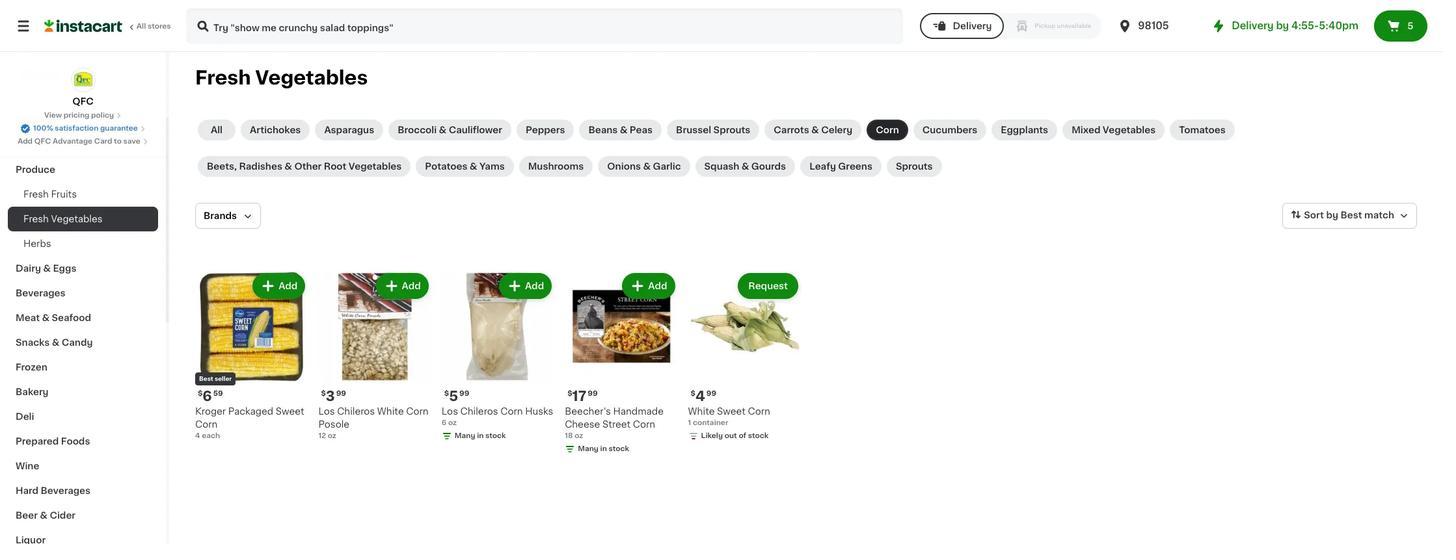 Task type: describe. For each thing, give the bounding box(es) containing it.
carrots
[[774, 126, 810, 135]]

3
[[326, 390, 335, 404]]

brands button
[[195, 203, 261, 229]]

2 horizontal spatial stock
[[748, 433, 769, 440]]

sweet inside kroger packaged sweet corn 4 each
[[276, 408, 304, 417]]

best for best match
[[1341, 211, 1363, 220]]

corn inside beecher's handmade cheese street corn 18 oz
[[633, 421, 656, 430]]

packaged
[[228, 408, 273, 417]]

add button for 3
[[377, 275, 428, 298]]

vegetables right mixed in the right of the page
[[1103, 126, 1156, 135]]

satisfaction
[[55, 125, 98, 132]]

seafood
[[52, 314, 91, 323]]

view
[[44, 112, 62, 119]]

asparagus
[[324, 126, 374, 135]]

Search field
[[187, 9, 902, 43]]

white inside white sweet corn 1 container
[[688, 408, 715, 417]]

meat & seafood
[[16, 314, 91, 323]]

brussel sprouts link
[[667, 120, 760, 141]]

eggplants link
[[992, 120, 1058, 141]]

guarantee
[[100, 125, 138, 132]]

other
[[294, 162, 322, 171]]

corn link
[[867, 120, 909, 141]]

meat & seafood link
[[8, 306, 158, 331]]

likely
[[701, 433, 723, 440]]

qfc logo image
[[71, 68, 95, 92]]

garlic
[[653, 162, 681, 171]]

& for snacks & candy
[[52, 338, 59, 348]]

4 inside kroger packaged sweet corn 4 each
[[195, 433, 200, 440]]

of
[[739, 433, 747, 440]]

eggs
[[53, 264, 76, 273]]

5:40pm
[[1320, 21, 1359, 31]]

cucumbers link
[[914, 120, 987, 141]]

view pricing policy
[[44, 112, 114, 119]]

99 for 5
[[460, 391, 470, 398]]

recipes
[[16, 116, 54, 125]]

corn inside white sweet corn 1 container
[[748, 408, 771, 417]]

leafy greens
[[810, 162, 873, 171]]

98105 button
[[1118, 8, 1196, 44]]

beets,
[[207, 162, 237, 171]]

leafy greens link
[[801, 156, 882, 177]]

sweet inside white sweet corn 1 container
[[717, 408, 746, 417]]

seller
[[215, 376, 232, 382]]

frozen
[[16, 363, 47, 372]]

posole
[[319, 421, 350, 430]]

buy
[[36, 44, 55, 53]]

add for 3
[[402, 282, 421, 291]]

advantage
[[53, 138, 93, 145]]

mushrooms
[[528, 162, 584, 171]]

broccoli & cauliflower
[[398, 126, 503, 135]]

dairy
[[16, 264, 41, 273]]

product group containing 4
[[688, 271, 801, 445]]

& for meat & seafood
[[42, 314, 50, 323]]

beans & peas
[[589, 126, 653, 135]]

add for 5
[[525, 282, 544, 291]]

asparagus link
[[315, 120, 384, 141]]

produce link
[[8, 158, 158, 182]]

onions & garlic
[[608, 162, 681, 171]]

corn inside los chileros corn husks 6 oz
[[501, 408, 523, 417]]

$ 6 59
[[198, 390, 223, 404]]

mixed vegetables link
[[1063, 120, 1165, 141]]

brussel sprouts
[[676, 126, 751, 135]]

white inside los chileros white corn posole 12 oz
[[377, 408, 404, 417]]

squash & gourds link
[[696, 156, 796, 177]]

peppers
[[526, 126, 565, 135]]

add for 6
[[279, 282, 298, 291]]

tomatoes link
[[1171, 120, 1235, 141]]

add button for 6
[[254, 275, 304, 298]]

& for beans & peas
[[620, 126, 628, 135]]

peas
[[630, 126, 653, 135]]

add button for 17
[[624, 275, 674, 298]]

cauliflower
[[449, 126, 503, 135]]

6 inside los chileros corn husks 6 oz
[[442, 420, 447, 427]]

fresh for produce
[[23, 190, 49, 199]]

sprouts link
[[887, 156, 942, 177]]

kroger
[[195, 408, 226, 417]]

dairy & eggs
[[16, 264, 76, 273]]

by for delivery
[[1277, 21, 1290, 31]]

add inside add qfc advantage card to save 'link'
[[18, 138, 33, 145]]

celery
[[822, 126, 853, 135]]

1 horizontal spatial fresh vegetables
[[195, 68, 368, 87]]

add button for 5
[[501, 275, 551, 298]]

& for beer & cider
[[40, 512, 48, 521]]

mixed
[[1072, 126, 1101, 135]]

frozen link
[[8, 355, 158, 380]]

delivery for delivery
[[953, 21, 992, 31]]

many for 5
[[455, 433, 475, 440]]

Best match Sort by field
[[1283, 203, 1418, 229]]

wine
[[16, 462, 39, 471]]

bakery link
[[8, 380, 158, 405]]

delivery button
[[921, 13, 1004, 39]]

yams
[[480, 162, 505, 171]]

beverages link
[[8, 281, 158, 306]]

herbs
[[23, 240, 51, 249]]

onions & garlic link
[[598, 156, 690, 177]]

chileros for corn
[[461, 408, 498, 417]]

likely out of stock
[[701, 433, 769, 440]]

0 vertical spatial fresh
[[195, 68, 251, 87]]

beets, radishes & other root vegetables link
[[198, 156, 411, 177]]

out
[[725, 433, 737, 440]]

oz for cheese
[[575, 433, 583, 440]]

meat
[[16, 314, 40, 323]]

fresh for fresh fruits
[[23, 215, 49, 224]]

all for all
[[211, 126, 223, 135]]

buy it again link
[[8, 35, 158, 61]]

vegetables up the artichokes
[[255, 68, 368, 87]]

98105
[[1139, 21, 1170, 31]]

fresh fruits link
[[8, 182, 158, 207]]

qfc link
[[71, 68, 95, 108]]

match
[[1365, 211, 1395, 220]]

produce
[[16, 165, 55, 174]]

peppers link
[[517, 120, 574, 141]]

chileros for white
[[337, 408, 375, 417]]

many in stock for 17
[[578, 446, 629, 453]]

1 vertical spatial fresh vegetables
[[23, 215, 103, 224]]

many in stock for 5
[[455, 433, 506, 440]]

foods
[[61, 437, 90, 447]]

pricing
[[64, 112, 89, 119]]

by for sort
[[1327, 211, 1339, 220]]

bakery
[[16, 388, 49, 397]]

oz for white
[[328, 433, 336, 440]]

$ for 4
[[691, 391, 696, 398]]

herbs link
[[8, 232, 158, 256]]

carrots & celery link
[[765, 120, 862, 141]]

dairy & eggs link
[[8, 256, 158, 281]]

$ 17 99
[[568, 390, 598, 404]]

0 vertical spatial 6
[[203, 390, 212, 404]]

5 inside button
[[1408, 21, 1414, 31]]



Task type: vqa. For each thing, say whether or not it's contained in the screenshot.
the left fresh vegetables
yes



Task type: locate. For each thing, give the bounding box(es) containing it.
recipes link
[[8, 108, 158, 133]]

hard beverages
[[16, 487, 91, 496]]

0 horizontal spatial fresh vegetables
[[23, 215, 103, 224]]

best seller
[[199, 376, 232, 382]]

1 sweet from the left
[[276, 408, 304, 417]]

los for 6
[[442, 408, 458, 417]]

1 horizontal spatial stock
[[609, 446, 629, 453]]

many in stock down los chileros corn husks 6 oz
[[455, 433, 506, 440]]

100%
[[33, 125, 53, 132]]

2 white from the left
[[688, 408, 715, 417]]

it
[[57, 44, 64, 53]]

0 vertical spatial all
[[137, 23, 146, 30]]

& left eggs at left
[[43, 264, 51, 273]]

1 vertical spatial fresh
[[23, 190, 49, 199]]

stock for 5
[[486, 433, 506, 440]]

0 vertical spatial 4
[[696, 390, 706, 404]]

6 left 59
[[203, 390, 212, 404]]

many down los chileros corn husks 6 oz
[[455, 433, 475, 440]]

3 add button from the left
[[501, 275, 551, 298]]

99 inside $ 4 99
[[707, 391, 717, 398]]

fresh vegetables up artichokes link
[[195, 68, 368, 87]]

& for carrots & celery
[[812, 126, 819, 135]]

99 for 4
[[707, 391, 717, 398]]

0 vertical spatial qfc
[[72, 97, 94, 106]]

0 horizontal spatial best
[[199, 376, 213, 382]]

1 chileros from the left
[[461, 408, 498, 417]]

sprouts down corn link
[[896, 162, 933, 171]]

$ up "posole"
[[321, 391, 326, 398]]

2 horizontal spatial oz
[[575, 433, 583, 440]]

0 vertical spatial sprouts
[[714, 126, 751, 135]]

0 vertical spatial many
[[455, 433, 475, 440]]

1 horizontal spatial best
[[1341, 211, 1363, 220]]

0 horizontal spatial 4
[[195, 433, 200, 440]]

1 vertical spatial qfc
[[34, 138, 51, 145]]

$ 4 99
[[691, 390, 717, 404]]

candy
[[62, 338, 93, 348]]

los down $ 5 99
[[442, 408, 458, 417]]

instacart logo image
[[44, 18, 122, 34]]

sprouts up squash
[[714, 126, 751, 135]]

los inside los chileros white corn posole 12 oz
[[319, 408, 335, 417]]

broccoli
[[398, 126, 437, 135]]

0 vertical spatial 5
[[1408, 21, 1414, 31]]

fresh vegetables link
[[8, 207, 158, 232]]

0 horizontal spatial oz
[[328, 433, 336, 440]]

0 horizontal spatial sprouts
[[714, 126, 751, 135]]

prepared foods link
[[8, 430, 158, 454]]

best match
[[1341, 211, 1395, 220]]

1 horizontal spatial los
[[442, 408, 458, 417]]

deli
[[16, 413, 34, 422]]

root
[[324, 162, 347, 171]]

product group containing 3
[[319, 271, 431, 442]]

& left garlic
[[643, 162, 651, 171]]

oz right 18
[[575, 433, 583, 440]]

0 horizontal spatial sweet
[[276, 408, 304, 417]]

all left stores
[[137, 23, 146, 30]]

1 horizontal spatial by
[[1327, 211, 1339, 220]]

los for posole
[[319, 408, 335, 417]]

$ inside $ 17 99
[[568, 391, 573, 398]]

1 horizontal spatial sweet
[[717, 408, 746, 417]]

vegetables right root
[[349, 162, 402, 171]]

100% satisfaction guarantee
[[33, 125, 138, 132]]

4:55-
[[1292, 21, 1320, 31]]

chileros up "posole"
[[337, 408, 375, 417]]

& for potatoes & yams
[[470, 162, 477, 171]]

4
[[696, 390, 706, 404], [195, 433, 200, 440]]

1 vertical spatial 4
[[195, 433, 200, 440]]

2 chileros from the left
[[337, 408, 375, 417]]

chileros inside los chileros corn husks 6 oz
[[461, 408, 498, 417]]

oz
[[448, 420, 457, 427], [328, 433, 336, 440], [575, 433, 583, 440]]

by inside field
[[1327, 211, 1339, 220]]

99 for 3
[[336, 391, 346, 398]]

1 horizontal spatial chileros
[[461, 408, 498, 417]]

1 vertical spatial 5
[[449, 390, 458, 404]]

$ inside $ 4 99
[[691, 391, 696, 398]]

4 add button from the left
[[624, 275, 674, 298]]

99 inside $ 3 99
[[336, 391, 346, 398]]

stock right of
[[748, 433, 769, 440]]

2 99 from the left
[[336, 391, 346, 398]]

corn inside los chileros white corn posole 12 oz
[[406, 408, 429, 417]]

$ 3 99
[[321, 390, 346, 404]]

sweet up container
[[717, 408, 746, 417]]

add button
[[254, 275, 304, 298], [377, 275, 428, 298], [501, 275, 551, 298], [624, 275, 674, 298]]

2 vertical spatial fresh
[[23, 215, 49, 224]]

& right broccoli
[[439, 126, 447, 135]]

lists link
[[8, 61, 158, 87]]

0 horizontal spatial all
[[137, 23, 146, 30]]

card
[[94, 138, 112, 145]]

los inside los chileros corn husks 6 oz
[[442, 408, 458, 417]]

0 horizontal spatial many
[[455, 433, 475, 440]]

all stores link
[[44, 8, 172, 44]]

fresh up herbs at the top
[[23, 215, 49, 224]]

3 99 from the left
[[588, 391, 598, 398]]

husks
[[525, 408, 554, 417]]

product group containing 6
[[195, 271, 308, 442]]

$ inside $ 3 99
[[321, 391, 326, 398]]

$ for 5
[[444, 391, 449, 398]]

beer
[[16, 512, 38, 521]]

6
[[203, 390, 212, 404], [442, 420, 447, 427]]

squash
[[705, 162, 740, 171]]

& right beer
[[40, 512, 48, 521]]

chileros inside los chileros white corn posole 12 oz
[[337, 408, 375, 417]]

many
[[455, 433, 475, 440], [578, 446, 599, 453]]

1 los from the left
[[442, 408, 458, 417]]

1 horizontal spatial 6
[[442, 420, 447, 427]]

in for 17
[[601, 446, 607, 453]]

2 product group from the left
[[319, 271, 431, 442]]

99 for 17
[[588, 391, 598, 398]]

beverages
[[16, 289, 65, 298], [41, 487, 91, 496]]

4 product group from the left
[[565, 271, 678, 458]]

$ for 3
[[321, 391, 326, 398]]

0 horizontal spatial 6
[[203, 390, 212, 404]]

container
[[693, 420, 729, 427]]

2 add button from the left
[[377, 275, 428, 298]]

99 inside $ 5 99
[[460, 391, 470, 398]]

1 horizontal spatial 4
[[696, 390, 706, 404]]

& left other
[[285, 162, 292, 171]]

3 $ from the left
[[321, 391, 326, 398]]

stock for 17
[[609, 446, 629, 453]]

white
[[377, 408, 404, 417], [688, 408, 715, 417]]

fresh down "produce"
[[23, 190, 49, 199]]

best for best seller
[[199, 376, 213, 382]]

2 los from the left
[[319, 408, 335, 417]]

los up "posole"
[[319, 408, 335, 417]]

beverages up cider
[[41, 487, 91, 496]]

beer & cider link
[[8, 504, 158, 529]]

99 up white sweet corn 1 container
[[707, 391, 717, 398]]

& for onions & garlic
[[643, 162, 651, 171]]

in for 5
[[477, 433, 484, 440]]

fresh vegetables
[[195, 68, 368, 87], [23, 215, 103, 224]]

0 horizontal spatial in
[[477, 433, 484, 440]]

broccoli & cauliflower link
[[389, 120, 512, 141]]

& for dairy & eggs
[[43, 264, 51, 273]]

1 horizontal spatial delivery
[[1232, 21, 1274, 31]]

chileros down $ 5 99
[[461, 408, 498, 417]]

los chileros white corn posole 12 oz
[[319, 408, 429, 440]]

1 vertical spatial 6
[[442, 420, 447, 427]]

oz inside los chileros white corn posole 12 oz
[[328, 433, 336, 440]]

$ inside $ 6 59
[[198, 391, 203, 398]]

1 horizontal spatial all
[[211, 126, 223, 135]]

potatoes
[[425, 162, 468, 171]]

0 vertical spatial many in stock
[[455, 433, 506, 440]]

beer & cider
[[16, 512, 76, 521]]

$ up los chileros corn husks 6 oz
[[444, 391, 449, 398]]

0 horizontal spatial white
[[377, 408, 404, 417]]

1 vertical spatial sprouts
[[896, 162, 933, 171]]

beets, radishes & other root vegetables
[[207, 162, 402, 171]]

corn inside kroger packaged sweet corn 4 each
[[195, 421, 218, 430]]

delivery by 4:55-5:40pm link
[[1212, 18, 1359, 34]]

0 horizontal spatial stock
[[486, 433, 506, 440]]

1 horizontal spatial 5
[[1408, 21, 1414, 31]]

add qfc advantage card to save
[[18, 138, 140, 145]]

fresh vegetables down fruits
[[23, 215, 103, 224]]

5 product group from the left
[[688, 271, 801, 445]]

$ up the "1"
[[691, 391, 696, 398]]

by left '4:55-'
[[1277, 21, 1290, 31]]

1 $ from the left
[[198, 391, 203, 398]]

None search field
[[186, 8, 904, 44]]

1 vertical spatial in
[[601, 446, 607, 453]]

6 down $ 5 99
[[442, 420, 447, 427]]

prepared foods
[[16, 437, 90, 447]]

1 99 from the left
[[460, 391, 470, 398]]

$ inside $ 5 99
[[444, 391, 449, 398]]

stock down los chileros corn husks 6 oz
[[486, 433, 506, 440]]

0 horizontal spatial los
[[319, 408, 335, 417]]

$ for 6
[[198, 391, 203, 398]]

vegetables down fresh fruits link
[[51, 215, 103, 224]]

oz inside beecher's handmade cheese street corn 18 oz
[[575, 433, 583, 440]]

1 horizontal spatial oz
[[448, 420, 457, 427]]

4 up container
[[696, 390, 706, 404]]

sweet
[[276, 408, 304, 417], [717, 408, 746, 417]]

4 left each
[[195, 433, 200, 440]]

1 white from the left
[[377, 408, 404, 417]]

0 horizontal spatial qfc
[[34, 138, 51, 145]]

0 vertical spatial beverages
[[16, 289, 65, 298]]

0 horizontal spatial many in stock
[[455, 433, 506, 440]]

hard beverages link
[[8, 479, 158, 504]]

& left yams
[[470, 162, 477, 171]]

beans & peas link
[[580, 120, 662, 141]]

1 horizontal spatial many
[[578, 446, 599, 453]]

2 $ from the left
[[444, 391, 449, 398]]

service type group
[[921, 13, 1102, 39]]

$ up beecher's
[[568, 391, 573, 398]]

& right meat
[[42, 314, 50, 323]]

1 vertical spatial all
[[211, 126, 223, 135]]

product group containing 5
[[442, 271, 555, 445]]

eggplants
[[1001, 126, 1049, 135]]

1 vertical spatial beverages
[[41, 487, 91, 496]]

in down los chileros corn husks 6 oz
[[477, 433, 484, 440]]

0 horizontal spatial 5
[[449, 390, 458, 404]]

1 vertical spatial by
[[1327, 211, 1339, 220]]

5 $ from the left
[[691, 391, 696, 398]]

1 horizontal spatial white
[[688, 408, 715, 417]]

qfc up view pricing policy link
[[72, 97, 94, 106]]

snacks & candy
[[16, 338, 93, 348]]

& for squash & gourds
[[742, 162, 749, 171]]

99 up los chileros corn husks 6 oz
[[460, 391, 470, 398]]

1 add button from the left
[[254, 275, 304, 298]]

prepared
[[16, 437, 59, 447]]

fresh up all link
[[195, 68, 251, 87]]

beecher's
[[565, 408, 611, 417]]

& left candy on the bottom of page
[[52, 338, 59, 348]]

1 horizontal spatial qfc
[[72, 97, 94, 106]]

kroger packaged sweet corn 4 each
[[195, 408, 304, 440]]

99 right 17
[[588, 391, 598, 398]]

oz inside los chileros corn husks 6 oz
[[448, 420, 457, 427]]

carrots & celery
[[774, 126, 853, 135]]

beverages down dairy & eggs
[[16, 289, 65, 298]]

many down cheese
[[578, 446, 599, 453]]

qfc inside 'link'
[[34, 138, 51, 145]]

fresh
[[195, 68, 251, 87], [23, 190, 49, 199], [23, 215, 49, 224]]

street
[[603, 421, 631, 430]]

corn
[[876, 126, 899, 135], [501, 408, 523, 417], [406, 408, 429, 417], [748, 408, 771, 417], [195, 421, 218, 430], [633, 421, 656, 430]]

& left gourds
[[742, 162, 749, 171]]

$ 5 99
[[444, 390, 470, 404]]

1 horizontal spatial sprouts
[[896, 162, 933, 171]]

& left celery
[[812, 126, 819, 135]]

oz right 12 on the left bottom of page
[[328, 433, 336, 440]]

99 right 3 at the left bottom of page
[[336, 391, 346, 398]]

delivery inside button
[[953, 21, 992, 31]]

by right sort
[[1327, 211, 1339, 220]]

sweet right packaged
[[276, 408, 304, 417]]

1 horizontal spatial many in stock
[[578, 446, 629, 453]]

in down street
[[601, 446, 607, 453]]

18
[[565, 433, 573, 440]]

tomatoes
[[1180, 126, 1226, 135]]

& for broccoli & cauliflower
[[439, 126, 447, 135]]

0 vertical spatial by
[[1277, 21, 1290, 31]]

delivery for delivery by 4:55-5:40pm
[[1232, 21, 1274, 31]]

0 horizontal spatial delivery
[[953, 21, 992, 31]]

1 product group from the left
[[195, 271, 308, 442]]

stock down street
[[609, 446, 629, 453]]

$ left 59
[[198, 391, 203, 398]]

add for 17
[[649, 282, 668, 291]]

0 horizontal spatial chileros
[[337, 408, 375, 417]]

fresh fruits
[[23, 190, 77, 199]]

1 horizontal spatial in
[[601, 446, 607, 453]]

radishes
[[239, 162, 282, 171]]

$ for 17
[[568, 391, 573, 398]]

qfc down 100%
[[34, 138, 51, 145]]

all up beets,
[[211, 126, 223, 135]]

0 vertical spatial best
[[1341, 211, 1363, 220]]

0 vertical spatial fresh vegetables
[[195, 68, 368, 87]]

all for all stores
[[137, 23, 146, 30]]

1 vertical spatial many
[[578, 446, 599, 453]]

beans
[[589, 126, 618, 135]]

best left seller
[[199, 376, 213, 382]]

add qfc advantage card to save link
[[18, 137, 148, 147]]

0 vertical spatial in
[[477, 433, 484, 440]]

product group containing 17
[[565, 271, 678, 458]]

best left match
[[1341, 211, 1363, 220]]

4 $ from the left
[[568, 391, 573, 398]]

delivery by 4:55-5:40pm
[[1232, 21, 1359, 31]]

1 vertical spatial many in stock
[[578, 446, 629, 453]]

4 99 from the left
[[707, 391, 717, 398]]

& left peas
[[620, 126, 628, 135]]

99 inside $ 17 99
[[588, 391, 598, 398]]

mixed vegetables
[[1072, 126, 1156, 135]]

1 vertical spatial best
[[199, 376, 213, 382]]

fruits
[[51, 190, 77, 199]]

best inside 'best match sort by' field
[[1341, 211, 1363, 220]]

thanksgiving
[[16, 141, 78, 150]]

artichokes
[[250, 126, 301, 135]]

snacks & candy link
[[8, 331, 158, 355]]

deli link
[[8, 405, 158, 430]]

product group
[[195, 271, 308, 442], [319, 271, 431, 442], [442, 271, 555, 445], [565, 271, 678, 458], [688, 271, 801, 445]]

hard
[[16, 487, 38, 496]]

3 product group from the left
[[442, 271, 555, 445]]

oz down $ 5 99
[[448, 420, 457, 427]]

sort
[[1305, 211, 1325, 220]]

2 sweet from the left
[[717, 408, 746, 417]]

many in stock down street
[[578, 446, 629, 453]]

sprouts inside 'link'
[[896, 162, 933, 171]]

mushrooms link
[[519, 156, 593, 177]]

0 horizontal spatial by
[[1277, 21, 1290, 31]]

many for 17
[[578, 446, 599, 453]]



